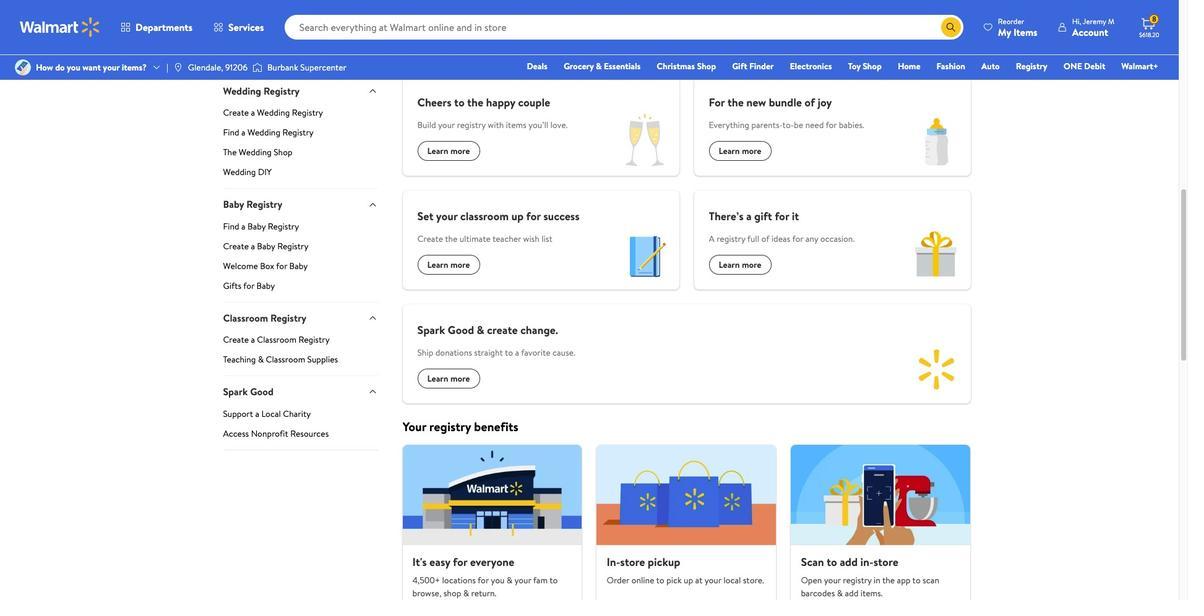 Task type: vqa. For each thing, say whether or not it's contained in the screenshot.
a corresponding to Select a registry
yes



Task type: locate. For each thing, give the bounding box(es) containing it.
for right need
[[826, 119, 837, 131]]

registry down items
[[1016, 60, 1048, 72]]

classroom
[[223, 311, 268, 325], [257, 334, 297, 346], [266, 354, 305, 366]]

classroom up teaching & classroom supplies
[[257, 334, 297, 346]]

how do you want your items?
[[36, 61, 147, 74]]

0 vertical spatial classroom
[[223, 311, 268, 325]]

1 horizontal spatial  image
[[173, 63, 183, 72]]

teaching & classroom supplies link
[[223, 354, 378, 376]]

find down baby registry
[[223, 220, 239, 233]]

your right at
[[705, 575, 722, 587]]

your right set
[[436, 209, 458, 224]]

classroom inside classroom registry dropdown button
[[223, 311, 268, 325]]

supercenter
[[300, 61, 347, 74]]

0 horizontal spatial store
[[620, 555, 645, 570]]

 image down registries
[[253, 61, 262, 74]]

online
[[632, 575, 655, 587]]

& left create
[[477, 323, 484, 338]]

wedding up wedding diy
[[239, 146, 272, 159]]

it's easy for everyone list item
[[395, 445, 590, 600]]

classroom inside 'teaching & classroom supplies' link
[[266, 354, 305, 366]]

learn more button down ultimate
[[418, 255, 480, 275]]

& right barcodes
[[837, 588, 843, 600]]

0 vertical spatial up
[[512, 209, 524, 224]]

a left "gift"
[[747, 209, 752, 224]]

learn down everything
[[719, 145, 740, 157]]

you'll
[[529, 119, 549, 131]]

learn down build
[[427, 145, 449, 157]]

learn more button down donations
[[418, 369, 480, 389]]

baby inside dropdown button
[[223, 198, 244, 211]]

access nonprofit resources
[[223, 427, 329, 440]]

0 horizontal spatial up
[[512, 209, 524, 224]]

the inside the scan to add in-store open your registry in the app to scan barcodes & add items.
[[883, 575, 895, 587]]

learn more button
[[418, 141, 480, 161], [709, 141, 772, 161], [418, 255, 480, 275], [709, 255, 772, 275], [418, 369, 480, 389]]

0 vertical spatial spark
[[418, 323, 445, 338]]

there's a gift for it
[[709, 209, 799, 224]]

couple
[[518, 95, 550, 110]]

gifts for baby link
[[223, 280, 378, 302]]

in-store pickup list item
[[590, 445, 784, 600]]

create up welcome
[[223, 240, 249, 252]]

learn more down the full
[[719, 259, 762, 271]]

up up teacher
[[512, 209, 524, 224]]

learn more down donations
[[427, 373, 470, 385]]

more down build your registry with items you'll love.
[[451, 145, 470, 157]]

your
[[103, 61, 120, 74], [438, 119, 455, 131], [436, 209, 458, 224], [515, 575, 531, 587], [705, 575, 722, 587], [824, 575, 841, 587]]

1 vertical spatial of
[[762, 233, 770, 245]]

good inside dropdown button
[[250, 385, 274, 399]]

classroom inside create a classroom registry 'link'
[[257, 334, 297, 346]]

1 vertical spatial good
[[250, 385, 274, 399]]

more down the full
[[742, 259, 762, 271]]

1 store from the left
[[620, 555, 645, 570]]

burbank
[[267, 61, 298, 74]]

good for spark good & create change.
[[448, 323, 474, 338]]

learn more for your
[[427, 259, 470, 271]]

classroom down the gifts for baby
[[223, 311, 268, 325]]

1 horizontal spatial spark
[[418, 323, 445, 338]]

finder
[[750, 60, 774, 72]]

you up return.
[[491, 575, 505, 587]]

learn more for the
[[719, 145, 762, 157]]

create down "wedding registry"
[[223, 107, 249, 119]]

more down donations
[[451, 373, 470, 385]]

your right build
[[438, 119, 455, 131]]

registry left with
[[457, 119, 486, 131]]

for left "any"
[[793, 233, 804, 245]]

create a wedding registry
[[223, 107, 323, 119]]

items
[[1014, 25, 1038, 39]]

app
[[897, 575, 911, 587]]

support a local charity
[[223, 408, 311, 420]]

find a wedding registry link
[[223, 127, 378, 144]]

learn more for a
[[719, 259, 762, 271]]

cheers to the happy couple. build your registry with items you'll love. learn more. image
[[611, 108, 679, 176]]

occasion.
[[821, 233, 855, 245]]

create the ultimate teacher wish list
[[418, 233, 553, 245]]

learn for for
[[719, 145, 740, 157]]

learn
[[427, 145, 449, 157], [719, 145, 740, 157], [427, 259, 449, 271], [719, 259, 740, 271], [427, 373, 449, 385]]

 image for how do you want your items?
[[15, 59, 31, 76]]

ship donations straight to a favorite cause.
[[418, 347, 576, 359]]

a up the wedding shop
[[241, 127, 246, 139]]

more for your
[[451, 259, 470, 271]]

learn more button for good
[[418, 369, 480, 389]]

learn more button for to
[[418, 141, 480, 161]]

shop
[[697, 60, 716, 72], [863, 60, 882, 72], [274, 146, 293, 159]]

 image right |
[[173, 63, 183, 72]]

any
[[806, 233, 819, 245]]

learn more for to
[[427, 145, 470, 157]]

create for create a classroom registry
[[223, 334, 249, 346]]

registry inside the scan to add in-store open your registry in the app to scan barcodes & add items.
[[843, 575, 872, 587]]

registry up items.
[[843, 575, 872, 587]]

to right fam
[[550, 575, 558, 587]]

store.
[[743, 575, 764, 587]]

Walmart Site-Wide search field
[[285, 15, 964, 40]]

create a baby registry link
[[223, 240, 378, 257]]

one debit
[[1064, 60, 1106, 72]]

wedding down the
[[223, 166, 256, 179]]

ship
[[418, 347, 433, 359]]

the right in
[[883, 575, 895, 587]]

walmart+ link
[[1116, 59, 1164, 73]]

2 store from the left
[[874, 555, 899, 570]]

christmas shop
[[657, 60, 716, 72]]

registry up create a wedding registry at top left
[[264, 84, 300, 98]]

add left in- on the right bottom of page
[[840, 555, 858, 570]]

full
[[748, 233, 760, 245]]

2 find from the top
[[223, 220, 239, 233]]

add left items.
[[845, 588, 859, 600]]

everything
[[709, 119, 750, 131]]

christmas shop link
[[651, 59, 722, 73]]

scan
[[801, 555, 824, 570]]

find a wedding registry
[[223, 127, 314, 139]]

0 vertical spatial of
[[805, 95, 815, 110]]

1 vertical spatial classroom
[[257, 334, 297, 346]]

good
[[448, 323, 474, 338], [250, 385, 274, 399]]

baby up welcome box for baby
[[257, 240, 275, 252]]

a up teaching
[[251, 334, 255, 346]]

your left fam
[[515, 575, 531, 587]]

classroom for &
[[266, 354, 305, 366]]

store inside in-store pickup order online to pick up at your local store.
[[620, 555, 645, 570]]

learn for there's
[[719, 259, 740, 271]]

new
[[747, 95, 766, 110]]

store up in
[[874, 555, 899, 570]]

1 vertical spatial up
[[684, 575, 693, 587]]

a right 'select'
[[439, 47, 445, 64]]

 image
[[15, 59, 31, 76], [253, 61, 262, 74], [173, 63, 183, 72]]

the right for on the top of page
[[728, 95, 744, 110]]

to inside in-store pickup order online to pick up at your local store.
[[656, 575, 665, 587]]

shop down find a wedding registry link
[[274, 146, 293, 159]]

benefits
[[474, 418, 519, 435]]

1 horizontal spatial shop
[[697, 60, 716, 72]]

for up return.
[[478, 575, 489, 587]]

create for create a baby registry
[[223, 240, 249, 252]]

wedding down 91206
[[223, 84, 261, 98]]

learn more down build
[[427, 145, 470, 157]]

items?
[[122, 61, 147, 74]]

0 horizontal spatial  image
[[15, 59, 31, 76]]

1 vertical spatial find
[[223, 220, 239, 233]]

registry
[[1016, 60, 1048, 72], [264, 84, 300, 98], [292, 107, 323, 119], [283, 127, 314, 139], [246, 198, 283, 211], [268, 220, 299, 233], [277, 240, 309, 252], [271, 311, 307, 325], [299, 334, 330, 346]]

m
[[1108, 16, 1115, 26]]

learn more button down the full
[[709, 255, 772, 275]]

1 vertical spatial spark
[[223, 385, 248, 399]]

create inside 'link'
[[223, 334, 249, 346]]

0 vertical spatial find
[[223, 127, 239, 139]]

baby down create a baby registry link
[[289, 260, 308, 272]]

 image left how
[[15, 59, 31, 76]]

in-
[[861, 555, 874, 570]]

ideas
[[772, 233, 791, 245]]

1 horizontal spatial up
[[684, 575, 693, 587]]

hi,
[[1073, 16, 1082, 26]]

a down find a baby registry
[[251, 240, 255, 252]]

spark up ship
[[418, 323, 445, 338]]

the
[[223, 146, 237, 159]]

spark for spark good & create change.
[[418, 323, 445, 338]]

spark up support
[[223, 385, 248, 399]]

pickup
[[648, 555, 681, 570]]

0 vertical spatial add
[[840, 555, 858, 570]]

more for a
[[742, 259, 762, 271]]

barcodes
[[801, 588, 835, 600]]

toy shop
[[848, 60, 882, 72]]

create for create a wedding registry
[[223, 107, 249, 119]]

registry inside dropdown button
[[264, 84, 300, 98]]

you inside it's easy for everyone 4,500+ locations for you & your fam to browse, shop & return.
[[491, 575, 505, 587]]

registry up supplies
[[299, 334, 330, 346]]

1 horizontal spatial good
[[448, 323, 474, 338]]

registry up create a classroom registry
[[271, 311, 307, 325]]

learn down there's
[[719, 259, 740, 271]]

up left at
[[684, 575, 693, 587]]

donations
[[436, 347, 472, 359]]

a for find a baby registry
[[241, 220, 246, 233]]

more down ultimate
[[451, 259, 470, 271]]

0 horizontal spatial shop
[[274, 146, 293, 159]]

nonprofit
[[251, 427, 288, 440]]

learn for spark
[[427, 373, 449, 385]]

more down parents-
[[742, 145, 762, 157]]

a down "wedding registry"
[[251, 107, 255, 119]]

2 horizontal spatial  image
[[253, 61, 262, 74]]

91206
[[225, 61, 248, 74]]

shop right christmas
[[697, 60, 716, 72]]

0 vertical spatial good
[[448, 323, 474, 338]]

you right "do"
[[67, 61, 80, 74]]

registry up the create a baby registry at the top of the page
[[268, 220, 299, 233]]

learn more down everything
[[719, 145, 762, 157]]

learn more button down build
[[418, 141, 480, 161]]

wedding registry
[[223, 84, 300, 98]]

list
[[395, 445, 978, 600]]

in-store pickup order online to pick up at your local store.
[[607, 555, 764, 587]]

baby up the create a baby registry at the top of the page
[[248, 220, 266, 233]]

0 horizontal spatial you
[[67, 61, 80, 74]]

learn for cheers
[[427, 145, 449, 157]]

in
[[874, 575, 881, 587]]

of right the full
[[762, 233, 770, 245]]

a inside 'link'
[[251, 334, 255, 346]]

spark inside dropdown button
[[223, 385, 248, 399]]

in-
[[607, 555, 620, 570]]

learn more button for the
[[709, 141, 772, 161]]

your up barcodes
[[824, 575, 841, 587]]

shop right 'toy'
[[863, 60, 882, 72]]

find for find a wedding registry
[[223, 127, 239, 139]]

2 vertical spatial classroom
[[266, 354, 305, 366]]

learn down ship
[[427, 373, 449, 385]]

for
[[826, 119, 837, 131], [526, 209, 541, 224], [775, 209, 790, 224], [793, 233, 804, 245], [276, 260, 287, 272], [243, 280, 255, 292], [453, 555, 468, 570], [478, 575, 489, 587]]

2 horizontal spatial shop
[[863, 60, 882, 72]]

a down baby registry
[[241, 220, 246, 233]]

electronics link
[[785, 59, 838, 73]]

baby down wedding diy
[[223, 198, 244, 211]]

registry down create a wedding registry link
[[283, 127, 314, 139]]

wedding
[[223, 84, 261, 98], [257, 107, 290, 119], [248, 127, 280, 139], [239, 146, 272, 159], [223, 166, 256, 179]]

create up teaching
[[223, 334, 249, 346]]

find
[[223, 127, 239, 139], [223, 220, 239, 233]]

gifts for baby
[[223, 280, 275, 292]]

0 horizontal spatial of
[[762, 233, 770, 245]]

1 horizontal spatial you
[[491, 575, 505, 587]]

learn more down ultimate
[[427, 259, 470, 271]]

joy
[[818, 95, 832, 110]]

0 horizontal spatial spark
[[223, 385, 248, 399]]

more
[[451, 145, 470, 157], [742, 145, 762, 157], [451, 259, 470, 271], [742, 259, 762, 271], [451, 373, 470, 385]]

local
[[724, 575, 741, 587]]

find up the
[[223, 127, 239, 139]]

1 horizontal spatial store
[[874, 555, 899, 570]]

to right app
[[913, 575, 921, 587]]

a for select a registry
[[439, 47, 445, 64]]

reorder
[[998, 16, 1025, 26]]

& right grocery in the top of the page
[[596, 60, 602, 72]]

& inside the scan to add in-store open your registry in the app to scan barcodes & add items.
[[837, 588, 843, 600]]

spark good & create change. ship donations straight to a favorite cause. learn more. image
[[903, 336, 971, 404]]

do
[[55, 61, 65, 74]]

order
[[607, 575, 630, 587]]

build
[[418, 119, 436, 131]]

1 find from the top
[[223, 127, 239, 139]]

of left joy
[[805, 95, 815, 110]]

good up support a local charity
[[250, 385, 274, 399]]

baby down welcome box for baby
[[257, 280, 275, 292]]

there's
[[709, 209, 744, 224]]

1 vertical spatial you
[[491, 575, 505, 587]]

0 horizontal spatial good
[[250, 385, 274, 399]]

good up donations
[[448, 323, 474, 338]]

classroom down create a classroom registry
[[266, 354, 305, 366]]

bundle
[[769, 95, 802, 110]]

learn down set
[[427, 259, 449, 271]]

spark
[[418, 323, 445, 338], [223, 385, 248, 399]]

more for to
[[451, 145, 470, 157]]

a for support a local charity
[[255, 408, 259, 420]]



Task type: describe. For each thing, give the bounding box(es) containing it.
learn more for good
[[427, 373, 470, 385]]

your
[[403, 418, 427, 435]]

everything parents-to-be need for babies.
[[709, 119, 865, 131]]

1 horizontal spatial of
[[805, 95, 815, 110]]

find a baby registry link
[[223, 220, 378, 238]]

for left the it
[[775, 209, 790, 224]]

easy
[[430, 555, 450, 570]]

it's easy for everyone 4,500+ locations for you & your fam to browse, shop & return.
[[413, 555, 558, 600]]

registry up find a baby registry
[[246, 198, 283, 211]]

it's
[[413, 555, 427, 570]]

set
[[418, 209, 434, 224]]

burbank supercenter
[[267, 61, 347, 74]]

toy shop link
[[843, 59, 888, 73]]

welcome
[[223, 260, 258, 272]]

electronics
[[790, 60, 832, 72]]

baby registry button
[[223, 188, 378, 220]]

baby for find
[[248, 220, 266, 233]]

for the new bundle of joy. everything parents-to-be need for babies. learn more image
[[903, 108, 971, 176]]

up inside in-store pickup order online to pick up at your local store.
[[684, 575, 693, 587]]

list
[[542, 233, 553, 245]]

items
[[506, 119, 527, 131]]

for
[[709, 95, 725, 110]]

a for create a baby registry
[[251, 240, 255, 252]]

create a wedding registry link
[[223, 107, 378, 124]]

8
[[1153, 14, 1157, 24]]

hi, jeremy m account
[[1073, 16, 1115, 39]]

account
[[1073, 25, 1109, 39]]

a for create a wedding registry
[[251, 107, 255, 119]]

shop for christmas shop
[[697, 60, 716, 72]]

& right teaching
[[258, 354, 264, 366]]

teaching
[[223, 354, 256, 366]]

your right want
[[103, 61, 120, 74]]

4,500+
[[413, 575, 440, 587]]

classroom for a
[[257, 334, 297, 346]]

the left ultimate
[[445, 233, 458, 245]]

registry right your
[[430, 418, 471, 435]]

open
[[801, 575, 822, 587]]

to right straight
[[505, 347, 513, 359]]

search icon image
[[946, 22, 956, 32]]

glendale, 91206
[[188, 61, 248, 74]]

learn more button for a
[[709, 255, 772, 275]]

grocery & essentials link
[[558, 59, 646, 73]]

more for good
[[451, 373, 470, 385]]

find for find a baby registry
[[223, 220, 239, 233]]

parents-
[[752, 119, 783, 131]]

christmas
[[657, 60, 695, 72]]

it
[[792, 209, 799, 224]]

essentials
[[604, 60, 641, 72]]

welcome box for baby
[[223, 260, 308, 272]]

with
[[488, 119, 504, 131]]

create a classroom registry
[[223, 334, 330, 346]]

wedding up find a wedding registry
[[257, 107, 290, 119]]

cheers
[[418, 95, 452, 110]]

babies.
[[839, 119, 865, 131]]

supplies
[[307, 354, 338, 366]]

one debit link
[[1058, 59, 1111, 73]]

the wedding shop
[[223, 146, 293, 159]]

scan to add in-store list item
[[784, 445, 978, 600]]

local
[[261, 408, 281, 420]]

one
[[1064, 60, 1083, 72]]

for right "gifts"
[[243, 280, 255, 292]]

classroom registry
[[223, 311, 307, 325]]

1 vertical spatial add
[[845, 588, 859, 600]]

home link
[[893, 59, 926, 73]]

store inside the scan to add in-store open your registry in the app to scan barcodes & add items.
[[874, 555, 899, 570]]

how
[[36, 61, 53, 74]]

create a baby registry
[[223, 240, 309, 252]]

gift
[[732, 60, 748, 72]]

for up wish
[[526, 209, 541, 224]]

registry up the cheers to the happy couple
[[448, 47, 490, 64]]

access nonprofit resources link
[[223, 427, 378, 450]]

for right box
[[276, 260, 287, 272]]

box
[[260, 260, 274, 272]]

wedding inside dropdown button
[[223, 84, 261, 98]]

to right cheers
[[454, 95, 465, 110]]

straight
[[474, 347, 503, 359]]

& down everyone
[[507, 575, 513, 587]]

deals
[[527, 60, 548, 72]]

a for there's a gift for it
[[747, 209, 752, 224]]

Search search field
[[285, 15, 964, 40]]

fam
[[533, 575, 548, 587]]

more for the
[[742, 145, 762, 157]]

good for spark good
[[250, 385, 274, 399]]

registry right a
[[717, 233, 746, 245]]

glendale,
[[188, 61, 223, 74]]

scan
[[923, 575, 940, 587]]

registry link
[[1011, 59, 1053, 73]]

gift finder
[[732, 60, 774, 72]]

spark for spark good
[[223, 385, 248, 399]]

items.
[[861, 588, 883, 600]]

build your registry with items you'll love.
[[418, 119, 568, 131]]

a for find a wedding registry
[[241, 127, 246, 139]]

to right scan
[[827, 555, 837, 570]]

shop
[[444, 588, 461, 600]]

love.
[[551, 119, 568, 131]]

registry down find a baby registry link
[[277, 240, 309, 252]]

set your classroom up for success
[[418, 209, 580, 224]]

a left favorite
[[515, 347, 519, 359]]

grocery & essentials
[[564, 60, 641, 72]]

registry up find a wedding registry link
[[292, 107, 323, 119]]

set your classroom up for success& create change. create the ultimate teacher wish list. learn more. image
[[611, 222, 679, 290]]

there's a gift for it. a registry full of ideas for any occasion. learn more. image
[[903, 222, 971, 290]]

registry inside 'link'
[[299, 334, 330, 346]]

learn for set
[[427, 259, 449, 271]]

select a registry
[[403, 47, 490, 64]]

 image for glendale, 91206
[[173, 63, 183, 72]]

list containing it's easy for everyone
[[395, 445, 978, 600]]

your inside in-store pickup order online to pick up at your local store.
[[705, 575, 722, 587]]

cheers to the happy couple
[[418, 95, 550, 110]]

$618.20
[[1140, 30, 1160, 39]]

baby registry
[[223, 198, 283, 211]]

baby for gifts
[[257, 280, 275, 292]]

want
[[82, 61, 101, 74]]

a for create a classroom registry
[[251, 334, 255, 346]]

support
[[223, 408, 253, 420]]

create
[[487, 323, 518, 338]]

teacher
[[493, 233, 521, 245]]

shop for toy shop
[[863, 60, 882, 72]]

0 vertical spatial you
[[67, 61, 80, 74]]

charity
[[283, 408, 311, 420]]

spark good button
[[223, 376, 378, 408]]

for the new bundle of joy
[[709, 95, 832, 110]]

at
[[695, 575, 703, 587]]

my
[[998, 25, 1011, 39]]

your inside it's easy for everyone 4,500+ locations for you & your fam to browse, shop & return.
[[515, 575, 531, 587]]

 image for burbank supercenter
[[253, 61, 262, 74]]

learn more button for your
[[418, 255, 480, 275]]

toy
[[848, 60, 861, 72]]

deals link
[[521, 59, 553, 73]]

the left happy
[[467, 95, 484, 110]]

for up locations
[[453, 555, 468, 570]]

registries
[[223, 44, 277, 61]]

happy
[[486, 95, 516, 110]]

walmart image
[[20, 17, 100, 37]]

baby for create
[[257, 240, 275, 252]]

& right shop
[[463, 588, 469, 600]]

wedding diy link
[[223, 166, 378, 188]]

wedding up the wedding shop
[[248, 127, 280, 139]]

fashion
[[937, 60, 966, 72]]

home
[[898, 60, 921, 72]]

8 $618.20
[[1140, 14, 1160, 39]]

change.
[[521, 323, 558, 338]]

create for create the ultimate teacher wish list
[[418, 233, 443, 245]]

the wedding shop link
[[223, 146, 378, 164]]

locations
[[442, 575, 476, 587]]

reorder my items
[[998, 16, 1038, 39]]

to inside it's easy for everyone 4,500+ locations for you & your fam to browse, shop & return.
[[550, 575, 558, 587]]

pick
[[667, 575, 682, 587]]

your inside the scan to add in-store open your registry in the app to scan barcodes & add items.
[[824, 575, 841, 587]]



